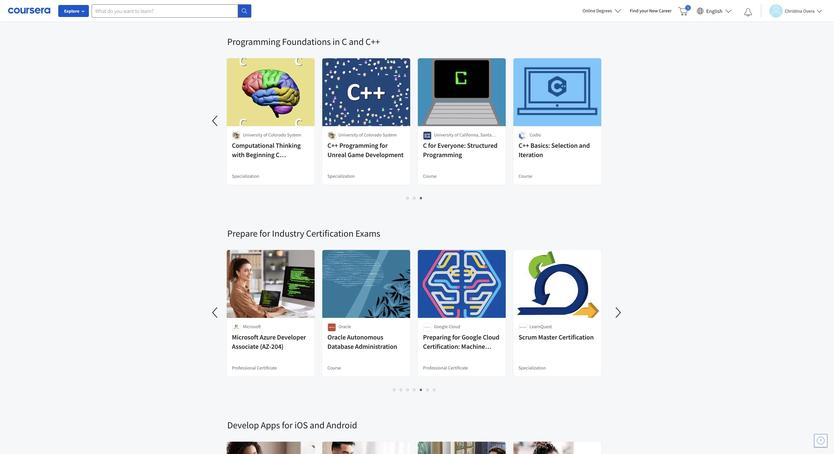 Task type: describe. For each thing, give the bounding box(es) containing it.
2 button for 1 button to the bottom
[[398, 386, 405, 394]]

programming inside the c++ programming for unreal game development
[[339, 141, 378, 150]]

1 for 2 button associated with 1 button to the bottom
[[393, 387, 396, 393]]

3 for 1 button to the bottom the 3 button
[[407, 387, 409, 393]]

database
[[328, 342, 354, 351]]

oracle image
[[328, 323, 336, 332]]

specialization inside prepare for industry certification exams carousel element
[[519, 365, 546, 371]]

google cloud image
[[423, 323, 432, 332]]

administration
[[355, 342, 397, 351]]

professional certificate for certification:
[[423, 365, 468, 371]]

santa
[[481, 132, 492, 138]]

certificate for (az-
[[257, 365, 277, 371]]

build wireframes and low-fidelity prototypes course by google, image
[[418, 442, 506, 454]]

google cloud
[[434, 324, 460, 330]]

christina
[[785, 8, 803, 14]]

shopping cart: 1 item image
[[679, 5, 691, 16]]

professional for preparing for google cloud certification: machine learning engineer
[[423, 365, 447, 371]]

for for c for everyone: structured programming
[[428, 141, 436, 150]]

ios
[[295, 419, 308, 431]]

cruz
[[434, 139, 443, 145]]

5 button
[[418, 386, 425, 394]]

7
[[433, 387, 436, 393]]

computational
[[232, 141, 275, 150]]

5
[[420, 387, 423, 393]]

exams
[[356, 228, 381, 240]]

2 inside prepare for industry certification exams carousel element
[[400, 387, 403, 393]]

6
[[427, 387, 429, 393]]

course for iteration
[[519, 173, 532, 179]]

google inside the preparing for google cloud certification: machine learning engineer
[[462, 333, 482, 341]]

christina overa button
[[761, 4, 822, 17]]

204)
[[271, 342, 284, 351]]

associate
[[232, 342, 259, 351]]

university of colorado system for programming
[[339, 132, 397, 138]]

prepare for industry certification exams carousel element
[[207, 208, 626, 399]]

oracle for oracle autonomous database administration
[[328, 333, 346, 341]]

c inside computational thinking with beginning c programming
[[276, 151, 280, 159]]

microsoft for microsoft
[[243, 324, 261, 330]]

university of colorado system image for c++ programming for unreal game development
[[328, 132, 336, 140]]

prepare
[[227, 228, 258, 240]]

1 vertical spatial certification
[[559, 333, 594, 341]]

codio
[[530, 132, 541, 138]]

6 button
[[425, 386, 431, 394]]

microsoft azure developer associate (az-204)
[[232, 333, 306, 351]]

c++ for c++ basics: selection and iteration
[[519, 141, 529, 150]]

university of california, santa cruz image
[[423, 132, 432, 140]]

coursera image
[[8, 5, 50, 16]]

previous slide image
[[207, 305, 223, 321]]

certification:
[[423, 342, 460, 351]]

master
[[538, 333, 558, 341]]

course inside prepare for industry certification exams carousel element
[[328, 365, 341, 371]]

university for thinking
[[243, 132, 263, 138]]

degrees
[[597, 8, 612, 14]]

english button
[[695, 0, 735, 22]]

2 button for rightmost 1 button
[[411, 194, 418, 202]]

3 for the 3 button inside the programming foundations in c and c++ carousel "element"
[[420, 195, 423, 201]]

industry
[[272, 228, 304, 240]]

azure
[[260, 333, 276, 341]]

c++ programming for unreal game development
[[328, 141, 404, 159]]

microsoft image
[[232, 323, 240, 332]]

apps
[[261, 419, 280, 431]]

find your new career
[[630, 8, 672, 14]]

programming foundations in c and c++ carousel element
[[0, 16, 607, 208]]

selection
[[552, 141, 578, 150]]

learnquest image
[[519, 323, 527, 332]]

previous slide image
[[207, 113, 223, 129]]

university of colorado system image for computational thinking with beginning c programming
[[232, 132, 240, 140]]

overa
[[804, 8, 815, 14]]

c inside c for everyone: structured programming
[[423, 141, 427, 150]]

c++ for c++ programming for unreal game development
[[328, 141, 338, 150]]

in
[[333, 36, 340, 48]]

oracle autonomous database administration
[[328, 333, 397, 351]]

0 vertical spatial google
[[434, 324, 448, 330]]

c for everyone: structured programming
[[423, 141, 498, 159]]

colorado for programming
[[364, 132, 382, 138]]

android
[[327, 419, 357, 431]]

codio image
[[519, 132, 526, 140]]

and inside c++ basics: selection and iteration
[[579, 141, 590, 150]]

online degrees button
[[577, 3, 627, 18]]

1 list from the top
[[227, 2, 602, 10]]



Task type: vqa. For each thing, say whether or not it's contained in the screenshot.
Here
no



Task type: locate. For each thing, give the bounding box(es) containing it.
show notifications image
[[745, 8, 753, 16]]

colorado
[[268, 132, 286, 138], [364, 132, 382, 138]]

1 horizontal spatial 2 button
[[411, 194, 418, 202]]

cloud up machine
[[483, 333, 500, 341]]

computational thinking with beginning c programming
[[232, 141, 301, 168]]

0 vertical spatial c
[[342, 36, 347, 48]]

developer
[[277, 333, 306, 341]]

1 horizontal spatial certification
[[559, 333, 594, 341]]

0 vertical spatial cloud
[[449, 324, 460, 330]]

list inside programming foundations in c and c++ carousel "element"
[[227, 194, 602, 202]]

oracle for oracle
[[339, 324, 351, 330]]

of for c
[[264, 132, 267, 138]]

2 professional certificate from the left
[[423, 365, 468, 371]]

professional for microsoft azure developer associate (az-204)
[[232, 365, 256, 371]]

preparing
[[423, 333, 451, 341]]

of up everyone:
[[455, 132, 459, 138]]

1 horizontal spatial university
[[339, 132, 358, 138]]

2 horizontal spatial c++
[[519, 141, 529, 150]]

university for programming
[[339, 132, 358, 138]]

colorado up thinking
[[268, 132, 286, 138]]

1 vertical spatial 1
[[393, 387, 396, 393]]

colorado up the c++ programming for unreal game development at the left of page
[[364, 132, 382, 138]]

0 vertical spatial 1
[[407, 195, 409, 201]]

for for preparing for google cloud certification: machine learning engineer
[[452, 333, 461, 341]]

1 vertical spatial cloud
[[483, 333, 500, 341]]

1 university of colorado system image from the left
[[232, 132, 240, 140]]

0 vertical spatial 2 button
[[411, 194, 418, 202]]

4 button
[[411, 386, 418, 394]]

0 horizontal spatial university of colorado system image
[[232, 132, 240, 140]]

english
[[707, 7, 723, 14]]

oracle right "oracle" image
[[339, 324, 351, 330]]

0 horizontal spatial c
[[276, 151, 280, 159]]

your
[[640, 8, 649, 14]]

specialization
[[232, 173, 259, 179], [328, 173, 355, 179], [519, 365, 546, 371]]

everyone:
[[438, 141, 466, 150]]

0 vertical spatial 3
[[420, 195, 423, 201]]

1 vertical spatial 1 button
[[391, 386, 398, 394]]

1 horizontal spatial google
[[462, 333, 482, 341]]

system up development
[[383, 132, 397, 138]]

1 horizontal spatial and
[[349, 36, 364, 48]]

0 horizontal spatial university
[[243, 132, 263, 138]]

0 vertical spatial list
[[227, 2, 602, 10]]

specialization down unreal
[[328, 173, 355, 179]]

explore button
[[58, 5, 89, 17]]

cloud
[[449, 324, 460, 330], [483, 333, 500, 341]]

1 horizontal spatial system
[[383, 132, 397, 138]]

course for programming
[[423, 173, 437, 179]]

for inside c for everyone: structured programming
[[428, 141, 436, 150]]

and for c++
[[349, 36, 364, 48]]

1 horizontal spatial specialization
[[328, 173, 355, 179]]

1 horizontal spatial 1 button
[[405, 194, 411, 202]]

university up game
[[339, 132, 358, 138]]

1 colorado from the left
[[268, 132, 286, 138]]

1 horizontal spatial c
[[342, 36, 347, 48]]

online degrees
[[583, 8, 612, 14]]

colorado for thinking
[[268, 132, 286, 138]]

of for programming
[[455, 132, 459, 138]]

1 inside prepare for industry certification exams carousel element
[[393, 387, 396, 393]]

3 of from the left
[[455, 132, 459, 138]]

foundations
[[282, 36, 331, 48]]

0 vertical spatial oracle
[[339, 324, 351, 330]]

3 button inside programming foundations in c and c++ carousel "element"
[[418, 194, 425, 202]]

google
[[434, 324, 448, 330], [462, 333, 482, 341]]

1 vertical spatial 2 button
[[398, 386, 405, 394]]

professional certificate for (az-
[[232, 365, 277, 371]]

microsoft up associate
[[232, 333, 259, 341]]

for inside the preparing for google cloud certification: machine learning engineer
[[452, 333, 461, 341]]

1 horizontal spatial certificate
[[448, 365, 468, 371]]

2 button
[[411, 194, 418, 202], [398, 386, 405, 394]]

1 university of colorado system from the left
[[243, 132, 301, 138]]

programming inside computational thinking with beginning c programming
[[232, 160, 271, 168]]

meta react native specialization by meta, image
[[513, 442, 602, 454]]

university of colorado system image
[[232, 132, 240, 140], [328, 132, 336, 140]]

1 university from the left
[[243, 132, 263, 138]]

1 horizontal spatial 3
[[420, 195, 423, 201]]

and right the ios
[[310, 419, 325, 431]]

0 vertical spatial 1 button
[[405, 194, 411, 202]]

professional certificate down the learning
[[423, 365, 468, 371]]

iteration
[[519, 151, 543, 159]]

university of colorado system image up unreal
[[328, 132, 336, 140]]

1 vertical spatial c
[[423, 141, 427, 150]]

2 university of colorado system from the left
[[339, 132, 397, 138]]

0 horizontal spatial university of colorado system
[[243, 132, 301, 138]]

2 of from the left
[[359, 132, 363, 138]]

new
[[650, 8, 658, 14]]

for up development
[[380, 141, 388, 150]]

develop apps for ios and android carousel element
[[224, 399, 834, 454]]

None search field
[[92, 4, 252, 17]]

professional certificate down associate
[[232, 365, 277, 371]]

1 vertical spatial microsoft
[[232, 333, 259, 341]]

university up cruz
[[434, 132, 454, 138]]

university up computational
[[243, 132, 263, 138]]

1 vertical spatial list
[[227, 194, 602, 202]]

1 button
[[405, 194, 411, 202], [391, 386, 398, 394]]

2 horizontal spatial c
[[423, 141, 427, 150]]

0 horizontal spatial and
[[310, 419, 325, 431]]

1 horizontal spatial 1
[[407, 195, 409, 201]]

3 university from the left
[[434, 132, 454, 138]]

0 horizontal spatial system
[[287, 132, 301, 138]]

1 horizontal spatial professional
[[423, 365, 447, 371]]

1 vertical spatial 3 button
[[405, 386, 411, 394]]

basics:
[[531, 141, 550, 150]]

0 horizontal spatial colorado
[[268, 132, 286, 138]]

1 vertical spatial 3
[[407, 387, 409, 393]]

0 horizontal spatial 3 button
[[405, 386, 411, 394]]

for left the ios
[[282, 419, 293, 431]]

3 list from the top
[[227, 386, 602, 394]]

c++ basics: selection and iteration
[[519, 141, 590, 159]]

specialization down with at the top left
[[232, 173, 259, 179]]

0 horizontal spatial 2 button
[[398, 386, 405, 394]]

and right selection
[[579, 141, 590, 150]]

2 horizontal spatial of
[[455, 132, 459, 138]]

of for game
[[359, 132, 363, 138]]

0 horizontal spatial course
[[328, 365, 341, 371]]

online
[[583, 8, 596, 14]]

1 horizontal spatial course
[[423, 173, 437, 179]]

1 horizontal spatial university of colorado system image
[[328, 132, 336, 140]]

0 horizontal spatial certification
[[306, 228, 354, 240]]

3 button for rightmost 1 button
[[418, 194, 425, 202]]

1 system from the left
[[287, 132, 301, 138]]

0 vertical spatial certification
[[306, 228, 354, 240]]

development
[[366, 151, 404, 159]]

university of colorado system up the c++ programming for unreal game development at the left of page
[[339, 132, 397, 138]]

0 horizontal spatial professional certificate
[[232, 365, 277, 371]]

c right in
[[342, 36, 347, 48]]

0 horizontal spatial professional
[[232, 365, 256, 371]]

explore
[[64, 8, 79, 14]]

2 colorado from the left
[[364, 132, 382, 138]]

microsoft for microsoft azure developer associate (az-204)
[[232, 333, 259, 341]]

cloud up preparing
[[449, 324, 460, 330]]

structured
[[467, 141, 498, 150]]

2 horizontal spatial university
[[434, 132, 454, 138]]

3 button for 1 button to the bottom
[[405, 386, 411, 394]]

university inside university of california, santa cruz
[[434, 132, 454, 138]]

preparing for google cloud certification: machine learning engineer
[[423, 333, 500, 360]]

0 horizontal spatial c++
[[328, 141, 338, 150]]

oracle
[[339, 324, 351, 330], [328, 333, 346, 341]]

beginning
[[246, 151, 275, 159]]

c++ inside c++ basics: selection and iteration
[[519, 141, 529, 150]]

2 horizontal spatial and
[[579, 141, 590, 150]]

programming
[[227, 36, 280, 48], [339, 141, 378, 150], [423, 151, 462, 159], [232, 160, 271, 168]]

certificate
[[257, 365, 277, 371], [448, 365, 468, 371]]

certification
[[306, 228, 354, 240], [559, 333, 594, 341]]

0 horizontal spatial of
[[264, 132, 267, 138]]

meta ios developer professional certificate by meta, image
[[227, 442, 315, 454]]

2 professional from the left
[[423, 365, 447, 371]]

3 button
[[418, 194, 425, 202], [405, 386, 411, 394]]

1 vertical spatial oracle
[[328, 333, 346, 341]]

autonomous
[[347, 333, 383, 341]]

professional down the learning
[[423, 365, 447, 371]]

0 horizontal spatial 1 button
[[391, 386, 398, 394]]

oracle inside oracle autonomous database administration
[[328, 333, 346, 341]]

0 vertical spatial 3 button
[[418, 194, 425, 202]]

of inside university of california, santa cruz
[[455, 132, 459, 138]]

1 horizontal spatial of
[[359, 132, 363, 138]]

1 for 2 button in programming foundations in c and c++ carousel "element"
[[407, 195, 409, 201]]

for inside the c++ programming for unreal game development
[[380, 141, 388, 150]]

university of colorado system
[[243, 132, 301, 138], [339, 132, 397, 138]]

0 horizontal spatial cloud
[[449, 324, 460, 330]]

2 university from the left
[[339, 132, 358, 138]]

california,
[[460, 132, 480, 138]]

help center image
[[817, 437, 825, 445]]

specialization for beginning
[[232, 173, 259, 179]]

university of california, santa cruz
[[434, 132, 492, 145]]

system up thinking
[[287, 132, 301, 138]]

certificate down (az-
[[257, 365, 277, 371]]

with
[[232, 151, 245, 159]]

for down google cloud
[[452, 333, 461, 341]]

for right prepare
[[260, 228, 270, 240]]

0 horizontal spatial 2
[[400, 387, 403, 393]]

and right in
[[349, 36, 364, 48]]

of up computational
[[264, 132, 267, 138]]

certificate down engineer at the right
[[448, 365, 468, 371]]

1 horizontal spatial colorado
[[364, 132, 382, 138]]

develop apps for ios and android
[[227, 419, 357, 431]]

learning
[[423, 352, 448, 360]]

university of colorado system up thinking
[[243, 132, 301, 138]]

0 horizontal spatial google
[[434, 324, 448, 330]]

scrum
[[519, 333, 537, 341]]

0 vertical spatial and
[[349, 36, 364, 48]]

course
[[423, 173, 437, 179], [519, 173, 532, 179], [328, 365, 341, 371]]

3 inside programming foundations in c and c++ carousel "element"
[[420, 195, 423, 201]]

0 horizontal spatial specialization
[[232, 173, 259, 179]]

microsoft inside microsoft azure developer associate (az-204)
[[232, 333, 259, 341]]

0 horizontal spatial 3
[[407, 387, 409, 393]]

christina overa
[[785, 8, 815, 14]]

c down thinking
[[276, 151, 280, 159]]

1 horizontal spatial c++
[[366, 36, 380, 48]]

professional down associate
[[232, 365, 256, 371]]

1 vertical spatial google
[[462, 333, 482, 341]]

and for android
[[310, 419, 325, 431]]

google up preparing
[[434, 324, 448, 330]]

system for programming
[[383, 132, 397, 138]]

2 university of colorado system image from the left
[[328, 132, 336, 140]]

game
[[348, 151, 364, 159]]

0 vertical spatial 2
[[413, 195, 416, 201]]

2 vertical spatial c
[[276, 151, 280, 159]]

0 horizontal spatial certificate
[[257, 365, 277, 371]]

2 list from the top
[[227, 194, 602, 202]]

1 professional certificate from the left
[[232, 365, 277, 371]]

c down university of california, santa cruz icon
[[423, 141, 427, 150]]

1 horizontal spatial professional certificate
[[423, 365, 468, 371]]

next slide image
[[610, 305, 626, 321]]

university of colorado system for thinking
[[243, 132, 301, 138]]

2 horizontal spatial specialization
[[519, 365, 546, 371]]

oracle up database
[[328, 333, 346, 341]]

2 horizontal spatial course
[[519, 173, 532, 179]]

(az-
[[260, 342, 271, 351]]

cloud inside the preparing for google cloud certification: machine learning engineer
[[483, 333, 500, 341]]

1 horizontal spatial cloud
[[483, 333, 500, 341]]

certificate for certification:
[[448, 365, 468, 371]]

1 certificate from the left
[[257, 365, 277, 371]]

1 horizontal spatial university of colorado system
[[339, 132, 397, 138]]

specialization down scrum
[[519, 365, 546, 371]]

What do you want to learn? text field
[[92, 4, 238, 17]]

university
[[243, 132, 263, 138], [339, 132, 358, 138], [434, 132, 454, 138]]

1 vertical spatial and
[[579, 141, 590, 150]]

of up the c++ programming for unreal game development at the left of page
[[359, 132, 363, 138]]

0 horizontal spatial 1
[[393, 387, 396, 393]]

for for prepare for industry certification exams
[[260, 228, 270, 240]]

4
[[413, 387, 416, 393]]

2 button inside programming foundations in c and c++ carousel "element"
[[411, 194, 418, 202]]

learnquest
[[530, 324, 552, 330]]

find your new career link
[[627, 7, 675, 15]]

thinking
[[276, 141, 301, 150]]

for down university of california, santa cruz icon
[[428, 141, 436, 150]]

scrum master certification
[[519, 333, 594, 341]]

and
[[349, 36, 364, 48], [579, 141, 590, 150], [310, 419, 325, 431]]

c++
[[366, 36, 380, 48], [328, 141, 338, 150], [519, 141, 529, 150]]

meta android developer professional certificate by meta, image
[[322, 442, 411, 454]]

2 vertical spatial and
[[310, 419, 325, 431]]

3
[[420, 195, 423, 201], [407, 387, 409, 393]]

of
[[264, 132, 267, 138], [359, 132, 363, 138], [455, 132, 459, 138]]

find
[[630, 8, 639, 14]]

list
[[227, 2, 602, 10], [227, 194, 602, 202], [227, 386, 602, 394]]

for
[[380, 141, 388, 150], [428, 141, 436, 150], [260, 228, 270, 240], [452, 333, 461, 341], [282, 419, 293, 431]]

university for for
[[434, 132, 454, 138]]

professional certificate
[[232, 365, 277, 371], [423, 365, 468, 371]]

2 inside programming foundations in c and c++ carousel "element"
[[413, 195, 416, 201]]

2 system from the left
[[383, 132, 397, 138]]

2 vertical spatial list
[[227, 386, 602, 394]]

university of colorado system image up with at the top left
[[232, 132, 240, 140]]

1
[[407, 195, 409, 201], [393, 387, 396, 393]]

develop
[[227, 419, 259, 431]]

1 inside programming foundations in c and c++ carousel "element"
[[407, 195, 409, 201]]

1 horizontal spatial 3 button
[[418, 194, 425, 202]]

engineer
[[449, 352, 475, 360]]

3 inside prepare for industry certification exams carousel element
[[407, 387, 409, 393]]

2 certificate from the left
[[448, 365, 468, 371]]

c++ inside the c++ programming for unreal game development
[[328, 141, 338, 150]]

programming inside c for everyone: structured programming
[[423, 151, 462, 159]]

programming foundations in c and c++
[[227, 36, 380, 48]]

1 professional from the left
[[232, 365, 256, 371]]

career
[[659, 8, 672, 14]]

specialization for unreal
[[328, 173, 355, 179]]

google up machine
[[462, 333, 482, 341]]

7 button
[[431, 386, 438, 394]]

system for thinking
[[287, 132, 301, 138]]

1 of from the left
[[264, 132, 267, 138]]

prepare for industry certification exams
[[227, 228, 381, 240]]

1 horizontal spatial 2
[[413, 195, 416, 201]]

unreal
[[328, 151, 346, 159]]

professional
[[232, 365, 256, 371], [423, 365, 447, 371]]

machine
[[461, 342, 485, 351]]

microsoft right "microsoft" icon
[[243, 324, 261, 330]]

list inside prepare for industry certification exams carousel element
[[227, 386, 602, 394]]

c
[[342, 36, 347, 48], [423, 141, 427, 150], [276, 151, 280, 159]]

1 vertical spatial 2
[[400, 387, 403, 393]]

0 vertical spatial microsoft
[[243, 324, 261, 330]]



